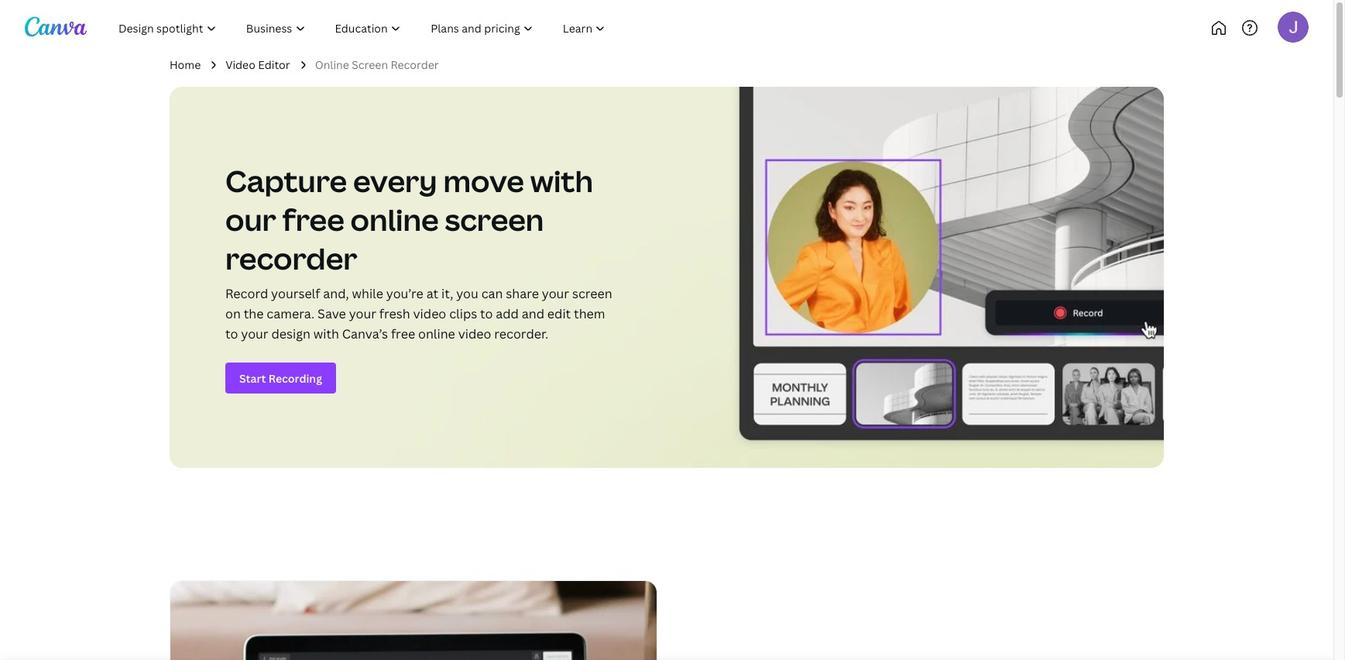 Task type: locate. For each thing, give the bounding box(es) containing it.
your up canva's at left
[[349, 305, 376, 322]]

you
[[456, 285, 479, 302]]

screen up them
[[572, 285, 613, 302]]

online
[[315, 57, 349, 72]]

online up you're
[[351, 199, 439, 239]]

to
[[480, 305, 493, 322], [225, 325, 238, 342]]

0 horizontal spatial your
[[241, 325, 268, 342]]

yourself
[[271, 285, 320, 302]]

capture every move with our free online screen recorder record yourself and, while you're at it, you can share your screen on the camera. save your fresh video clips to add and edit them to your design with canva's free online video recorder.
[[225, 160, 613, 342]]

video
[[226, 57, 256, 72]]

free right our
[[282, 199, 345, 239]]

on
[[225, 305, 241, 322]]

0 horizontal spatial free
[[282, 199, 345, 239]]

fresh
[[379, 305, 410, 322]]

1 vertical spatial screen
[[572, 285, 613, 302]]

home
[[170, 57, 201, 72]]

0 horizontal spatial video
[[413, 305, 446, 322]]

video down clips
[[458, 325, 491, 342]]

your
[[542, 285, 569, 302], [349, 305, 376, 322], [241, 325, 268, 342]]

0 vertical spatial to
[[480, 305, 493, 322]]

screen
[[352, 57, 388, 72]]

free
[[282, 199, 345, 239], [391, 325, 415, 342]]

it,
[[442, 285, 453, 302]]

0 vertical spatial video
[[413, 305, 446, 322]]

camera.
[[267, 305, 315, 322]]

0 vertical spatial your
[[542, 285, 569, 302]]

1 horizontal spatial with
[[530, 160, 593, 201]]

video editor link
[[226, 57, 290, 73]]

online down clips
[[418, 325, 455, 342]]

0 vertical spatial screen
[[445, 199, 544, 239]]

share
[[506, 285, 539, 302]]

online
[[351, 199, 439, 239], [418, 325, 455, 342]]

free down 'fresh' at the left
[[391, 325, 415, 342]]

1 horizontal spatial video
[[458, 325, 491, 342]]

1 vertical spatial your
[[349, 305, 376, 322]]

recorder
[[391, 57, 439, 72]]

to down on
[[225, 325, 238, 342]]

screen
[[445, 199, 544, 239], [572, 285, 613, 302]]

with
[[530, 160, 593, 201], [314, 325, 339, 342]]

2 vertical spatial your
[[241, 325, 268, 342]]

video editor
[[226, 57, 290, 72]]

your up "edit" on the top left
[[542, 285, 569, 302]]

2 horizontal spatial your
[[542, 285, 569, 302]]

0 horizontal spatial to
[[225, 325, 238, 342]]

1 horizontal spatial your
[[349, 305, 376, 322]]

to left the add
[[480, 305, 493, 322]]

0 horizontal spatial with
[[314, 325, 339, 342]]

video down the at
[[413, 305, 446, 322]]

you're
[[386, 285, 424, 302]]

1 vertical spatial online
[[418, 325, 455, 342]]

screen up can
[[445, 199, 544, 239]]

recorder.
[[494, 325, 549, 342]]

video
[[413, 305, 446, 322], [458, 325, 491, 342]]

0 horizontal spatial screen
[[445, 199, 544, 239]]

edit
[[548, 305, 571, 322]]

0 vertical spatial free
[[282, 199, 345, 239]]

and
[[522, 305, 545, 322]]

add
[[496, 305, 519, 322]]

your down the
[[241, 325, 268, 342]]

recorder
[[225, 238, 358, 278]]

record
[[225, 285, 268, 302]]

every
[[353, 160, 437, 201]]

1 horizontal spatial to
[[480, 305, 493, 322]]

top level navigation element
[[105, 12, 672, 43]]

while
[[352, 285, 383, 302]]

1 vertical spatial free
[[391, 325, 415, 342]]



Task type: describe. For each thing, give the bounding box(es) containing it.
online video recorder banner image
[[170, 87, 1164, 468]]

1 horizontal spatial screen
[[572, 285, 613, 302]]

can
[[482, 285, 503, 302]]

0 vertical spatial with
[[530, 160, 593, 201]]

move
[[443, 160, 524, 201]]

1 vertical spatial video
[[458, 325, 491, 342]]

design
[[271, 325, 311, 342]]

save
[[318, 305, 346, 322]]

1 vertical spatial to
[[225, 325, 238, 342]]

editor
[[258, 57, 290, 72]]

and,
[[323, 285, 349, 302]]

online screen recorder
[[315, 57, 439, 72]]

the
[[244, 305, 264, 322]]

our
[[225, 199, 276, 239]]

them
[[574, 305, 605, 322]]

home link
[[170, 57, 201, 73]]

canva's
[[342, 325, 388, 342]]

0 vertical spatial online
[[351, 199, 439, 239]]

capture
[[225, 160, 347, 201]]

1 vertical spatial with
[[314, 325, 339, 342]]

1 horizontal spatial free
[[391, 325, 415, 342]]

at
[[427, 285, 439, 302]]

clips
[[449, 305, 477, 322]]



Task type: vqa. For each thing, say whether or not it's contained in the screenshot.
'Save'
yes



